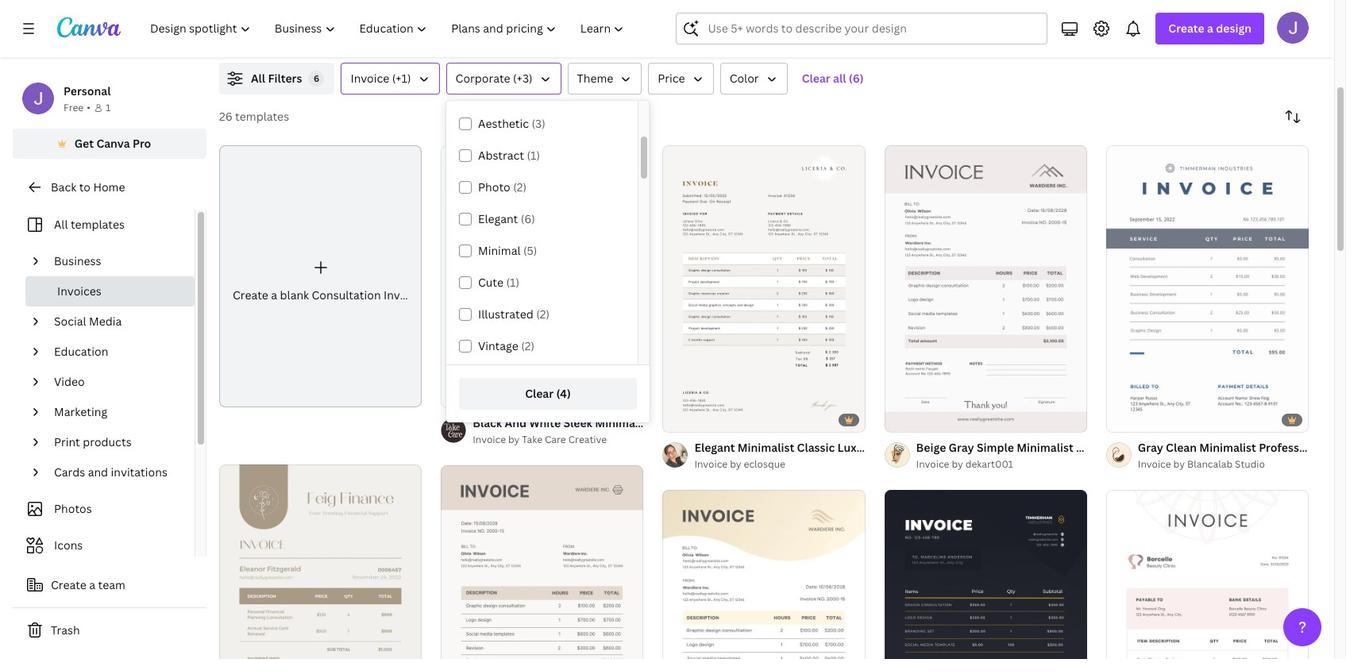 Task type: vqa. For each thing, say whether or not it's contained in the screenshot.
BACK TO HOME
yes



Task type: locate. For each thing, give the bounding box(es) containing it.
templates
[[235, 109, 289, 124], [71, 217, 125, 232]]

0 horizontal spatial elegant
[[478, 211, 518, 226]]

by inside beige gray simple minimalist consultation invoice invoice by dekart001
[[952, 457, 963, 471]]

templates inside 'link'
[[71, 217, 125, 232]]

2 minimalist from the left
[[1017, 440, 1074, 455]]

0 vertical spatial (1)
[[527, 148, 540, 163]]

0 vertical spatial (2)
[[513, 179, 527, 195]]

2 vertical spatial (2)
[[521, 338, 534, 353]]

clear
[[802, 71, 830, 86], [525, 386, 554, 401]]

6 filter options selected element
[[308, 71, 324, 87]]

invoice by dekart001 link
[[916, 457, 1087, 473]]

aesthetic (3)
[[478, 116, 545, 131]]

0 horizontal spatial a
[[89, 577, 95, 592]]

2 vertical spatial create
[[51, 577, 86, 592]]

(2) right 'illustrated'
[[536, 307, 550, 322]]

cute (1)
[[478, 275, 519, 290]]

1 horizontal spatial business
[[877, 440, 925, 455]]

(6) up (5)
[[521, 211, 535, 226]]

clear left all
[[802, 71, 830, 86]]

business modern blue and yellow invoice image
[[884, 490, 1087, 659]]

1 horizontal spatial create
[[233, 288, 268, 303]]

all inside 'link'
[[54, 217, 68, 232]]

(2) right photo on the top left
[[513, 179, 527, 195]]

minimalist up eclosque
[[738, 440, 794, 455]]

1 horizontal spatial (1)
[[527, 148, 540, 163]]

1 horizontal spatial (6)
[[849, 71, 864, 86]]

(+3)
[[513, 71, 533, 86]]

clear all (6) button
[[794, 63, 872, 95]]

1 vertical spatial create
[[233, 288, 268, 303]]

0 horizontal spatial (1)
[[506, 275, 519, 290]]

0 vertical spatial a
[[1207, 21, 1213, 36]]

video
[[54, 374, 85, 389]]

a for blank
[[271, 288, 277, 303]]

1 vertical spatial all
[[54, 217, 68, 232]]

invoices
[[57, 284, 102, 299]]

a inside 'dropdown button'
[[1207, 21, 1213, 36]]

(2) for photo (2)
[[513, 179, 527, 195]]

abstract
[[478, 148, 524, 163]]

by inside invoice by take care creative link
[[508, 433, 520, 446]]

take
[[522, 433, 542, 446]]

elegant minimalist classic luxury business invoice template invoice by eclosque
[[694, 440, 1020, 471]]

1 vertical spatial business
[[877, 440, 925, 455]]

top level navigation element
[[140, 13, 638, 44]]

1 horizontal spatial a
[[271, 288, 277, 303]]

1 horizontal spatial beige gray simple minimalist consultation invoice image
[[663, 490, 865, 659]]

create inside button
[[51, 577, 86, 592]]

0 vertical spatial create
[[1169, 21, 1205, 36]]

(1) down (3)
[[527, 148, 540, 163]]

0 vertical spatial elegant
[[478, 211, 518, 226]]

beige aesthetic invoice image
[[219, 465, 422, 659]]

1 vertical spatial clear
[[525, 386, 554, 401]]

(2)
[[513, 179, 527, 195], [536, 307, 550, 322], [521, 338, 534, 353]]

create for create a blank consultation invoice
[[233, 288, 268, 303]]

consultation inside beige gray simple minimalist consultation invoice invoice by dekart001
[[1076, 440, 1146, 455]]

2 horizontal spatial create
[[1169, 21, 1205, 36]]

corporate (+3)
[[456, 71, 533, 86]]

by inside invoice by blancalab studio link
[[1173, 457, 1185, 471]]

0 vertical spatial (6)
[[849, 71, 864, 86]]

1 vertical spatial (1)
[[506, 275, 519, 290]]

blancalab
[[1187, 457, 1233, 471]]

photo
[[478, 179, 510, 195]]

1 vertical spatial templates
[[71, 217, 125, 232]]

invoice inside the create a blank consultation invoice element
[[384, 288, 422, 303]]

classic
[[797, 440, 835, 455]]

create a blank consultation invoice link
[[219, 145, 422, 408]]

1 vertical spatial elegant
[[694, 440, 735, 455]]

all down back
[[54, 217, 68, 232]]

0 horizontal spatial templates
[[71, 217, 125, 232]]

by left blancalab
[[1173, 457, 1185, 471]]

0 vertical spatial consultation
[[312, 288, 381, 303]]

consulting invoice templates image
[[970, 0, 1309, 44], [1070, 0, 1209, 15]]

elegant up invoice by eclosque 'link'
[[694, 440, 735, 455]]

create
[[1169, 21, 1205, 36], [233, 288, 268, 303], [51, 577, 86, 592]]

1 horizontal spatial elegant
[[694, 440, 735, 455]]

2 vertical spatial a
[[89, 577, 95, 592]]

theme button
[[567, 63, 642, 95]]

elegant up minimal
[[478, 211, 518, 226]]

1 vertical spatial consultation
[[1076, 440, 1146, 455]]

consultation
[[312, 288, 381, 303], [1076, 440, 1146, 455]]

create for create a design
[[1169, 21, 1205, 36]]

back
[[51, 179, 76, 195]]

creative
[[568, 433, 607, 446]]

price
[[658, 71, 685, 86]]

vintage (2)
[[478, 338, 534, 353]]

0 vertical spatial business
[[54, 253, 101, 268]]

(2) for vintage (2)
[[521, 338, 534, 353]]

beige gray simple minimalist consultation invoice image for invoice by eclosque
[[663, 490, 865, 659]]

elegant inside elegant minimalist classic luxury business invoice template invoice by eclosque
[[694, 440, 735, 455]]

blank
[[280, 288, 309, 303]]

1 horizontal spatial consultation
[[1076, 440, 1146, 455]]

(6) right all
[[849, 71, 864, 86]]

by down gray
[[952, 457, 963, 471]]

templates down back to home
[[71, 217, 125, 232]]

1 horizontal spatial clear
[[802, 71, 830, 86]]

a left design
[[1207, 21, 1213, 36]]

create inside 'dropdown button'
[[1169, 21, 1205, 36]]

social media
[[54, 314, 122, 329]]

a left blank
[[271, 288, 277, 303]]

create left design
[[1169, 21, 1205, 36]]

print
[[54, 434, 80, 450]]

create a team button
[[13, 569, 206, 601]]

social media link
[[48, 307, 185, 337]]

all left filters
[[251, 71, 265, 86]]

corporate
[[456, 71, 510, 86]]

beige gray simple minimalist consultation invoice image
[[884, 145, 1087, 432], [441, 466, 644, 659], [663, 490, 865, 659]]

1 consulting invoice templates image from the left
[[970, 0, 1309, 44]]

back to home
[[51, 179, 125, 195]]

2 horizontal spatial a
[[1207, 21, 1213, 36]]

0 horizontal spatial create
[[51, 577, 86, 592]]

0 horizontal spatial minimalist
[[738, 440, 794, 455]]

(6)
[[849, 71, 864, 86], [521, 211, 535, 226]]

by left eclosque
[[730, 457, 741, 471]]

invoice inside invoice by blancalab studio link
[[1138, 457, 1171, 471]]

by left take at the bottom
[[508, 433, 520, 446]]

1 horizontal spatial templates
[[235, 109, 289, 124]]

by
[[508, 433, 520, 446], [730, 457, 741, 471], [952, 457, 963, 471], [1173, 457, 1185, 471]]

(1) right cute
[[506, 275, 519, 290]]

0 horizontal spatial (6)
[[521, 211, 535, 226]]

team
[[98, 577, 125, 592]]

business up the invoices
[[54, 253, 101, 268]]

a for team
[[89, 577, 95, 592]]

a
[[1207, 21, 1213, 36], [271, 288, 277, 303], [89, 577, 95, 592]]

business
[[54, 253, 101, 268], [877, 440, 925, 455]]

invoice (+1)
[[351, 71, 411, 86]]

all templates
[[54, 217, 125, 232]]

create left blank
[[233, 288, 268, 303]]

6
[[314, 72, 319, 84]]

personal
[[64, 83, 111, 98]]

eclosque
[[744, 457, 785, 471]]

1 vertical spatial (2)
[[536, 307, 550, 322]]

color button
[[720, 63, 788, 95]]

all for all templates
[[54, 217, 68, 232]]

elegant
[[478, 211, 518, 226], [694, 440, 735, 455]]

elegant (6)
[[478, 211, 535, 226]]

create a design button
[[1156, 13, 1264, 44]]

get canva pro
[[74, 136, 151, 151]]

clear left (4)
[[525, 386, 554, 401]]

0 horizontal spatial all
[[54, 217, 68, 232]]

1 minimalist from the left
[[738, 440, 794, 455]]

invoice inside invoice by take care creative link
[[473, 433, 506, 446]]

minimalist inside beige gray simple minimalist consultation invoice invoice by dekart001
[[1017, 440, 1074, 455]]

0 vertical spatial clear
[[802, 71, 830, 86]]

marketing link
[[48, 397, 185, 427]]

beige gray simple minimalist consultation invoice link
[[916, 439, 1188, 457]]

(1) for cute (1)
[[506, 275, 519, 290]]

templates right 26
[[235, 109, 289, 124]]

create down icons on the left
[[51, 577, 86, 592]]

products
[[83, 434, 132, 450]]

beige gray simple minimalist consultation invoice image for invoice by take care creative
[[441, 466, 644, 659]]

create a blank consultation invoice
[[233, 288, 422, 303]]

invoice
[[351, 71, 389, 86], [384, 288, 422, 303], [473, 433, 506, 446], [928, 440, 967, 455], [1149, 440, 1188, 455], [694, 457, 728, 471], [916, 457, 949, 471], [1138, 457, 1171, 471]]

1 vertical spatial (6)
[[521, 211, 535, 226]]

theme
[[577, 71, 613, 86]]

icons
[[54, 538, 83, 553]]

0 vertical spatial templates
[[235, 109, 289, 124]]

a left team
[[89, 577, 95, 592]]

2 consulting invoice templates image from the left
[[1070, 0, 1209, 15]]

0 horizontal spatial clear
[[525, 386, 554, 401]]

0 vertical spatial all
[[251, 71, 265, 86]]

cards and invitations link
[[48, 457, 185, 488]]

1 horizontal spatial all
[[251, 71, 265, 86]]

(2) right vintage
[[521, 338, 534, 353]]

1 vertical spatial a
[[271, 288, 277, 303]]

None search field
[[676, 13, 1048, 44]]

1 horizontal spatial minimalist
[[1017, 440, 1074, 455]]

elegant minimalist classic luxury business invoice template image
[[663, 145, 865, 432]]

business right luxury
[[877, 440, 925, 455]]

minimalist up invoice by dekart001 link at bottom
[[1017, 440, 1074, 455]]

social
[[54, 314, 86, 329]]

0 horizontal spatial beige gray simple minimalist consultation invoice image
[[441, 466, 644, 659]]

all
[[833, 71, 846, 86]]

free
[[64, 101, 84, 114]]

create for create a team
[[51, 577, 86, 592]]

all
[[251, 71, 265, 86], [54, 217, 68, 232]]

design
[[1216, 21, 1252, 36]]

gray clean minimalist professional business consultation and service invoice image
[[1106, 145, 1309, 432]]

all filters
[[251, 71, 302, 86]]

education link
[[48, 337, 185, 367]]

a inside button
[[89, 577, 95, 592]]

templates for all templates
[[71, 217, 125, 232]]



Task type: describe. For each thing, give the bounding box(es) containing it.
black and white sleek minimalist management consulting invoice doc image
[[441, 145, 644, 408]]

invoice inside invoice (+1) button
[[351, 71, 389, 86]]

invoice by take care creative link
[[473, 432, 644, 448]]

1
[[106, 101, 111, 114]]

jacob simon image
[[1277, 12, 1309, 44]]

elegant for elegant (6)
[[478, 211, 518, 226]]

(1) for abstract (1)
[[527, 148, 540, 163]]

create a blank consultation invoice element
[[219, 145, 422, 408]]

aesthetic
[[478, 116, 529, 131]]

templates for 26 templates
[[235, 109, 289, 124]]

elegant for elegant minimalist classic luxury business invoice template invoice by eclosque
[[694, 440, 735, 455]]

abstract (1)
[[478, 148, 540, 163]]

photos
[[54, 501, 92, 516]]

business inside elegant minimalist classic luxury business invoice template invoice by eclosque
[[877, 440, 925, 455]]

photos link
[[22, 494, 185, 524]]

clear all (6)
[[802, 71, 864, 86]]

clear for clear (4)
[[525, 386, 554, 401]]

free •
[[64, 101, 90, 114]]

color
[[730, 71, 759, 86]]

Sort by button
[[1277, 101, 1309, 133]]

invoice by blancalab studio link
[[1138, 457, 1309, 473]]

(5)
[[523, 243, 537, 258]]

(2) for illustrated (2)
[[536, 307, 550, 322]]

elegant minimalist classic luxury business invoice template link
[[694, 439, 1020, 457]]

0 horizontal spatial business
[[54, 253, 101, 268]]

simple
[[977, 440, 1014, 455]]

video link
[[48, 367, 185, 397]]

clear (4)
[[525, 386, 571, 401]]

print products
[[54, 434, 132, 450]]

beige gray simple minimalist consultation invoice invoice by dekart001
[[916, 440, 1188, 471]]

(4)
[[556, 386, 571, 401]]

create a team
[[51, 577, 125, 592]]

all templates link
[[22, 210, 185, 240]]

minimal (5)
[[478, 243, 537, 258]]

•
[[87, 101, 90, 114]]

marketing
[[54, 404, 107, 419]]

26 templates
[[219, 109, 289, 124]]

invitations
[[111, 465, 167, 480]]

and
[[88, 465, 108, 480]]

illustrated
[[478, 307, 534, 322]]

Search search field
[[708, 14, 1037, 44]]

canva
[[96, 136, 130, 151]]

price button
[[648, 63, 714, 95]]

by inside elegant minimalist classic luxury business invoice template invoice by eclosque
[[730, 457, 741, 471]]

minimalist inside elegant minimalist classic luxury business invoice template invoice by eclosque
[[738, 440, 794, 455]]

(6) inside button
[[849, 71, 864, 86]]

business link
[[48, 246, 185, 276]]

home
[[93, 179, 125, 195]]

cards
[[54, 465, 85, 480]]

icons link
[[22, 531, 185, 561]]

template
[[970, 440, 1020, 455]]

get
[[74, 136, 94, 151]]

invoice by eclosque link
[[694, 457, 865, 473]]

clear for clear all (6)
[[802, 71, 830, 86]]

cute
[[478, 275, 504, 290]]

studio
[[1235, 457, 1265, 471]]

trash
[[51, 623, 80, 638]]

filters
[[268, 71, 302, 86]]

cards and invitations
[[54, 465, 167, 480]]

invoice (+1) button
[[341, 63, 440, 95]]

all for all filters
[[251, 71, 265, 86]]

26
[[219, 109, 232, 124]]

get canva pro button
[[13, 129, 206, 159]]

dekart001
[[966, 457, 1013, 471]]

gray
[[949, 440, 974, 455]]

illustrated (2)
[[478, 307, 550, 322]]

white minimalist beauty clinic service invoice image
[[1106, 490, 1309, 659]]

invoice by blancalab studio
[[1138, 457, 1265, 471]]

(3)
[[532, 116, 545, 131]]

trash link
[[13, 615, 206, 646]]

invoice by take care creative
[[473, 433, 607, 446]]

education
[[54, 344, 108, 359]]

care
[[545, 433, 566, 446]]

vintage
[[478, 338, 518, 353]]

print products link
[[48, 427, 185, 457]]

media
[[89, 314, 122, 329]]

photo (2)
[[478, 179, 527, 195]]

(+1)
[[392, 71, 411, 86]]

a for design
[[1207, 21, 1213, 36]]

2 horizontal spatial beige gray simple minimalist consultation invoice image
[[884, 145, 1087, 432]]

0 horizontal spatial consultation
[[312, 288, 381, 303]]

pro
[[133, 136, 151, 151]]

clear (4) button
[[459, 378, 637, 410]]

back to home link
[[13, 172, 206, 203]]

corporate (+3) button
[[446, 63, 561, 95]]

luxury
[[838, 440, 875, 455]]

minimal
[[478, 243, 521, 258]]



